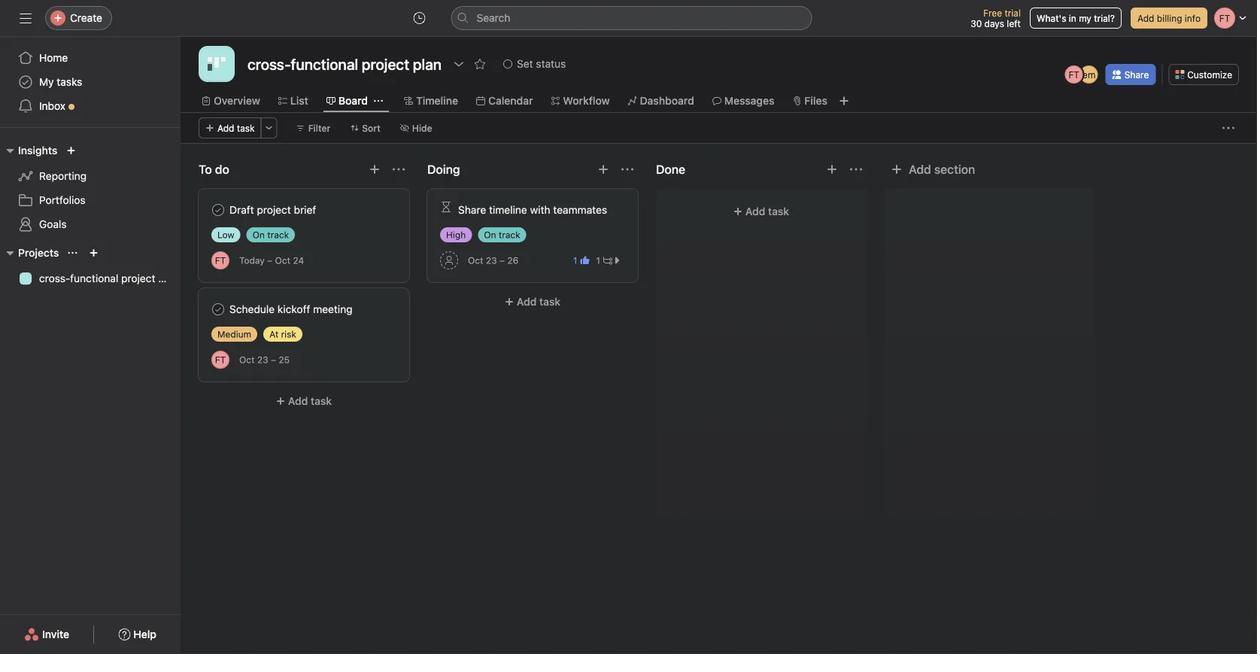Task type: vqa. For each thing, say whether or not it's contained in the screenshot.
the bottommost Resend invite BUTTON
no



Task type: locate. For each thing, give the bounding box(es) containing it.
new project or portfolio image
[[89, 248, 98, 257]]

share right 'em'
[[1125, 69, 1150, 80]]

2 horizontal spatial more section actions image
[[851, 163, 863, 175]]

2 add task image from the left
[[827, 163, 839, 175]]

– left the 25 on the left
[[271, 355, 276, 365]]

1 ft button from the top
[[212, 251, 230, 270]]

high
[[446, 230, 466, 240]]

on
[[253, 230, 265, 240], [484, 230, 496, 240]]

more section actions image
[[393, 163, 405, 175], [622, 163, 634, 175], [851, 163, 863, 175]]

0 horizontal spatial 1
[[574, 255, 578, 266]]

set status
[[517, 58, 566, 70]]

workflow link
[[551, 93, 610, 109]]

oct down medium
[[239, 355, 255, 365]]

on up today
[[253, 230, 265, 240]]

sort
[[362, 123, 381, 133]]

ft button down medium
[[212, 351, 230, 369]]

on track for to do
[[253, 230, 289, 240]]

oct for share timeline with teammates
[[468, 255, 484, 266]]

0 horizontal spatial track
[[267, 230, 289, 240]]

0 horizontal spatial on
[[253, 230, 265, 240]]

share button
[[1106, 64, 1157, 85]]

on for to do
[[253, 230, 265, 240]]

1 1 button from the left
[[571, 253, 593, 268]]

1 horizontal spatial 1
[[597, 255, 601, 266]]

ft for schedule kickoff meeting
[[215, 355, 226, 365]]

1 horizontal spatial 23
[[486, 255, 497, 266]]

calendar link
[[476, 93, 533, 109]]

1 horizontal spatial more actions image
[[1223, 122, 1235, 134]]

projects button
[[0, 244, 59, 262]]

draft project brief
[[230, 204, 316, 216]]

1 vertical spatial share
[[458, 204, 487, 216]]

1 horizontal spatial share
[[1125, 69, 1150, 80]]

share right dependencies image
[[458, 204, 487, 216]]

list link
[[278, 93, 309, 109]]

0 vertical spatial project
[[257, 204, 291, 216]]

track down draft project brief
[[267, 230, 289, 240]]

0 vertical spatial share
[[1125, 69, 1150, 80]]

2 vertical spatial ft
[[215, 355, 226, 365]]

1 horizontal spatial on track
[[484, 230, 521, 240]]

task
[[237, 123, 255, 133], [769, 205, 790, 218], [540, 295, 561, 308], [311, 395, 332, 407]]

add task image down sort
[[369, 163, 381, 175]]

add task image for to do
[[369, 163, 381, 175]]

1 button
[[571, 253, 593, 268], [593, 253, 626, 268]]

more actions image down "customize"
[[1223, 122, 1235, 134]]

more section actions image for to do
[[393, 163, 405, 175]]

my
[[1080, 13, 1092, 23]]

1 vertical spatial ft
[[215, 255, 226, 266]]

more actions image
[[1223, 122, 1235, 134], [265, 123, 274, 132]]

ft down low
[[215, 255, 226, 266]]

ft for draft project brief
[[215, 255, 226, 266]]

2 track from the left
[[499, 230, 521, 240]]

1 horizontal spatial project
[[257, 204, 291, 216]]

history image
[[414, 12, 426, 24]]

3 more section actions image from the left
[[851, 163, 863, 175]]

2 on from the left
[[484, 230, 496, 240]]

1 on from the left
[[253, 230, 265, 240]]

ft button down low
[[212, 251, 230, 270]]

project
[[257, 204, 291, 216], [121, 272, 155, 285]]

30
[[971, 18, 983, 29]]

dashboard link
[[628, 93, 695, 109]]

track for to do
[[267, 230, 289, 240]]

project left brief
[[257, 204, 291, 216]]

medium
[[218, 329, 252, 340]]

add
[[1138, 13, 1155, 23], [218, 123, 234, 133], [909, 162, 932, 177], [746, 205, 766, 218], [517, 295, 537, 308], [288, 395, 308, 407]]

share inside button
[[1125, 69, 1150, 80]]

0 horizontal spatial add task image
[[369, 163, 381, 175]]

free
[[984, 8, 1003, 18]]

home
[[39, 52, 68, 64]]

2 more section actions image from the left
[[622, 163, 634, 175]]

0 horizontal spatial oct
[[239, 355, 255, 365]]

23
[[486, 255, 497, 266], [257, 355, 268, 365]]

1 horizontal spatial track
[[499, 230, 521, 240]]

2 horizontal spatial oct
[[468, 255, 484, 266]]

on track
[[253, 230, 289, 240], [484, 230, 521, 240]]

track
[[267, 230, 289, 240], [499, 230, 521, 240]]

add billing info button
[[1131, 8, 1208, 29]]

trial
[[1005, 8, 1022, 18]]

global element
[[0, 37, 181, 127]]

1 horizontal spatial on
[[484, 230, 496, 240]]

1 more section actions image from the left
[[393, 163, 405, 175]]

0 vertical spatial ft button
[[212, 251, 230, 270]]

ft down medium
[[215, 355, 226, 365]]

doing
[[428, 162, 460, 177]]

23 left the 26
[[486, 255, 497, 266]]

23 left the 25 on the left
[[257, 355, 268, 365]]

0 horizontal spatial share
[[458, 204, 487, 216]]

add task button
[[199, 117, 262, 139], [665, 198, 858, 225], [428, 288, 638, 315], [199, 388, 410, 415]]

0 horizontal spatial more section actions image
[[393, 163, 405, 175]]

1 track from the left
[[267, 230, 289, 240]]

– left the 26
[[500, 255, 505, 266]]

ft button for schedule kickoff meeting
[[212, 351, 230, 369]]

files link
[[793, 93, 828, 109]]

oct left the 26
[[468, 255, 484, 266]]

filter button
[[290, 117, 337, 139]]

free trial 30 days left
[[971, 8, 1022, 29]]

filter
[[308, 123, 331, 133]]

timeline link
[[404, 93, 458, 109]]

2 1 button from the left
[[593, 253, 626, 268]]

0 horizontal spatial 23
[[257, 355, 268, 365]]

ft
[[1069, 69, 1080, 80], [215, 255, 226, 266], [215, 355, 226, 365]]

1 vertical spatial 23
[[257, 355, 268, 365]]

on track for doing
[[484, 230, 521, 240]]

add task image
[[369, 163, 381, 175], [827, 163, 839, 175]]

share
[[1125, 69, 1150, 80], [458, 204, 487, 216]]

add task image down add tab icon
[[827, 163, 839, 175]]

reporting link
[[9, 164, 172, 188]]

help button
[[109, 621, 166, 648]]

track down timeline
[[499, 230, 521, 240]]

on track down draft project brief
[[253, 230, 289, 240]]

0 horizontal spatial more actions image
[[265, 123, 274, 132]]

more actions image left filter dropdown button
[[265, 123, 274, 132]]

oct left the 24
[[275, 255, 291, 266]]

2 on track from the left
[[484, 230, 521, 240]]

2 ft button from the top
[[212, 351, 230, 369]]

None text field
[[244, 50, 446, 78]]

oct
[[275, 255, 291, 266], [468, 255, 484, 266], [239, 355, 255, 365]]

show options, current sort, top image
[[68, 248, 77, 257]]

add section
[[909, 162, 976, 177]]

section
[[935, 162, 976, 177]]

insights button
[[0, 142, 57, 160]]

ft left 'em'
[[1069, 69, 1080, 80]]

1 on track from the left
[[253, 230, 289, 240]]

0 horizontal spatial project
[[121, 272, 155, 285]]

plan
[[158, 272, 179, 285]]

add tab image
[[839, 95, 851, 107]]

tab actions image
[[374, 96, 383, 105]]

–
[[267, 255, 273, 266], [500, 255, 505, 266], [271, 355, 276, 365]]

1 add task image from the left
[[369, 163, 381, 175]]

1 vertical spatial ft button
[[212, 351, 230, 369]]

what's in my trial?
[[1037, 13, 1116, 23]]

1 horizontal spatial add task image
[[827, 163, 839, 175]]

add task image
[[598, 163, 610, 175]]

1 vertical spatial project
[[121, 272, 155, 285]]

set
[[517, 58, 533, 70]]

ft button for draft project brief
[[212, 251, 230, 270]]

1 horizontal spatial more section actions image
[[622, 163, 634, 175]]

project left plan
[[121, 272, 155, 285]]

ft button
[[212, 251, 230, 270], [212, 351, 230, 369]]

25
[[279, 355, 290, 365]]

my tasks link
[[9, 70, 172, 94]]

oct 23 – 26
[[468, 255, 519, 266]]

on up "oct 23 – 26"
[[484, 230, 496, 240]]

meeting
[[313, 303, 353, 315]]

on track down timeline
[[484, 230, 521, 240]]

oct for schedule kickoff meeting
[[239, 355, 255, 365]]

goals
[[39, 218, 67, 230]]

23 for share
[[486, 255, 497, 266]]

add inside button
[[1138, 13, 1155, 23]]

what's
[[1037, 13, 1067, 23]]

0 vertical spatial 23
[[486, 255, 497, 266]]

invite
[[42, 628, 69, 641]]

info
[[1186, 13, 1201, 23]]

timeline
[[489, 204, 528, 216]]

0 horizontal spatial on track
[[253, 230, 289, 240]]

dashboard
[[640, 94, 695, 107]]

2 1 from the left
[[597, 255, 601, 266]]

goals link
[[9, 212, 172, 236]]

26
[[508, 255, 519, 266]]

1 horizontal spatial oct
[[275, 255, 291, 266]]

portfolios link
[[9, 188, 172, 212]]

add inside button
[[909, 162, 932, 177]]

share for share
[[1125, 69, 1150, 80]]



Task type: describe. For each thing, give the bounding box(es) containing it.
schedule
[[230, 303, 275, 315]]

teammates
[[554, 204, 608, 216]]

cross-
[[39, 272, 70, 285]]

invite button
[[14, 621, 79, 648]]

brief
[[294, 204, 316, 216]]

overview link
[[202, 93, 260, 109]]

24
[[293, 255, 304, 266]]

show options image
[[453, 58, 465, 70]]

– for share timeline with teammates
[[500, 255, 505, 266]]

at
[[270, 329, 279, 340]]

create
[[70, 12, 102, 24]]

projects
[[18, 247, 59, 259]]

search list box
[[451, 6, 813, 30]]

my
[[39, 76, 54, 88]]

reporting
[[39, 170, 87, 182]]

at risk
[[270, 329, 297, 340]]

today
[[239, 255, 265, 266]]

trial?
[[1095, 13, 1116, 23]]

tasks
[[57, 76, 82, 88]]

create button
[[45, 6, 112, 30]]

today – oct 24
[[239, 255, 304, 266]]

customize
[[1188, 69, 1233, 80]]

23 for schedule
[[257, 355, 268, 365]]

hide
[[412, 123, 433, 133]]

set status button
[[497, 53, 573, 75]]

– for schedule kickoff meeting
[[271, 355, 276, 365]]

kickoff
[[278, 303, 310, 315]]

done
[[656, 162, 686, 177]]

add task image for done
[[827, 163, 839, 175]]

low
[[218, 230, 235, 240]]

left
[[1008, 18, 1022, 29]]

on for doing
[[484, 230, 496, 240]]

share for share timeline with teammates
[[458, 204, 487, 216]]

Completed checkbox
[[209, 201, 227, 219]]

dependencies image
[[440, 201, 452, 213]]

messages
[[725, 94, 775, 107]]

insights
[[18, 144, 57, 157]]

messages link
[[713, 93, 775, 109]]

billing
[[1158, 13, 1183, 23]]

more section actions image for done
[[851, 163, 863, 175]]

search button
[[451, 6, 813, 30]]

add section button
[[885, 156, 982, 183]]

timeline
[[416, 94, 458, 107]]

portfolios
[[39, 194, 86, 206]]

more section actions image for doing
[[622, 163, 634, 175]]

insights element
[[0, 137, 181, 239]]

files
[[805, 94, 828, 107]]

customize button
[[1169, 64, 1240, 85]]

board image
[[208, 55, 226, 73]]

add to starred image
[[474, 58, 486, 70]]

home link
[[9, 46, 172, 70]]

new image
[[67, 146, 76, 155]]

oct 23 – 25
[[239, 355, 290, 365]]

with
[[530, 204, 551, 216]]

track for doing
[[499, 230, 521, 240]]

draft
[[230, 204, 254, 216]]

schedule kickoff meeting
[[230, 303, 353, 315]]

share timeline with teammates
[[458, 204, 608, 216]]

workflow
[[563, 94, 610, 107]]

overview
[[214, 94, 260, 107]]

hide button
[[394, 117, 439, 139]]

1 1 from the left
[[574, 255, 578, 266]]

hide sidebar image
[[20, 12, 32, 24]]

functional
[[70, 272, 118, 285]]

board link
[[327, 93, 368, 109]]

0 vertical spatial ft
[[1069, 69, 1080, 80]]

list
[[290, 94, 309, 107]]

projects element
[[0, 239, 181, 294]]

status
[[536, 58, 566, 70]]

cross-functional project plan
[[39, 272, 179, 285]]

em
[[1083, 69, 1096, 80]]

risk
[[281, 329, 297, 340]]

inbox link
[[9, 94, 172, 118]]

what's in my trial? button
[[1031, 8, 1122, 29]]

cross-functional project plan link
[[9, 266, 179, 291]]

days
[[985, 18, 1005, 29]]

completed image
[[209, 201, 227, 219]]

board
[[339, 94, 368, 107]]

completed image
[[209, 300, 227, 318]]

Completed checkbox
[[209, 300, 227, 318]]

sort button
[[343, 117, 388, 139]]

my tasks
[[39, 76, 82, 88]]

– right today
[[267, 255, 273, 266]]

add billing info
[[1138, 13, 1201, 23]]

calendar
[[489, 94, 533, 107]]

to do
[[199, 162, 230, 177]]

search
[[477, 12, 511, 24]]

help
[[133, 628, 157, 641]]



